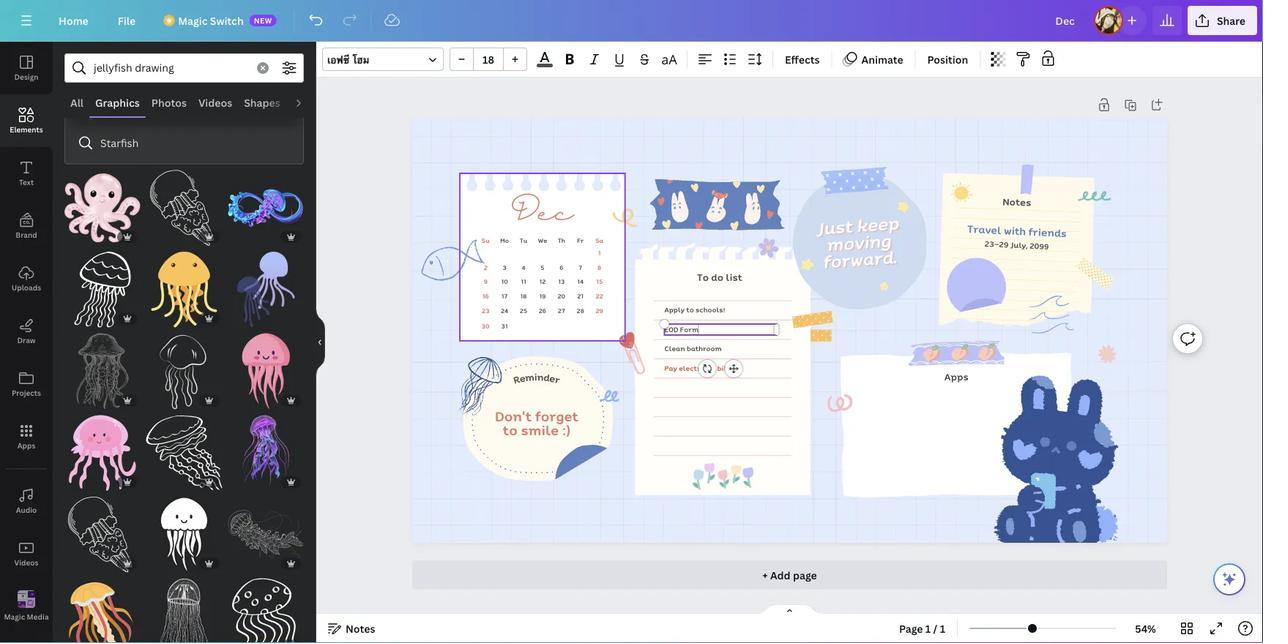 Task type: vqa. For each thing, say whether or not it's contained in the screenshot.
15
yes



Task type: locate. For each thing, give the bounding box(es) containing it.
21
[[577, 292, 584, 301]]

to left the smile
[[503, 420, 518, 440]]

1 down the sa
[[598, 248, 601, 257]]

0 vertical spatial magic
[[178, 14, 208, 27]]

to right apply
[[686, 305, 694, 315]]

0 horizontal spatial notes
[[346, 622, 375, 636]]

page
[[793, 569, 817, 582]]

1 vertical spatial apps
[[17, 441, 35, 451]]

0 vertical spatial notes
[[1002, 194, 1031, 210]]

1 horizontal spatial magic
[[178, 14, 208, 27]]

6
[[560, 263, 563, 272]]

1 vertical spatial videos button
[[0, 528, 53, 581]]

group
[[450, 48, 527, 71], [64, 161, 140, 246], [146, 161, 222, 246], [228, 161, 304, 246], [64, 243, 140, 328], [146, 243, 222, 328], [228, 243, 304, 328], [64, 325, 140, 410], [146, 325, 222, 410], [228, 325, 304, 410], [64, 407, 140, 491], [146, 407, 222, 491], [228, 407, 304, 491], [64, 488, 140, 573], [146, 488, 222, 573], [228, 488, 304, 573], [64, 570, 140, 644], [146, 570, 222, 644], [228, 570, 304, 644]]

audio button right "shapes"
[[286, 89, 327, 116]]

notes
[[1002, 194, 1031, 210], [346, 622, 375, 636]]

audio down apps button
[[16, 505, 37, 515]]

shapes button
[[238, 89, 286, 116]]

29
[[999, 239, 1009, 250], [596, 306, 603, 316]]

th 13 27 6 20
[[557, 236, 565, 316]]

1 horizontal spatial cute jellyfish icon image
[[228, 334, 304, 410]]

0 vertical spatial 29
[[999, 239, 1009, 250]]

list
[[71, 70, 297, 158]]

forward.
[[822, 244, 898, 275]]

draw
[[17, 335, 36, 345]]

1 horizontal spatial audio
[[292, 96, 321, 109]]

16
[[482, 292, 489, 301]]

#524c4c image
[[537, 64, 553, 67], [537, 64, 553, 67]]

text
[[19, 177, 34, 187]]

0 vertical spatial to
[[686, 305, 694, 315]]

54%
[[1135, 622, 1156, 636]]

1 vertical spatial 29
[[596, 306, 603, 316]]

1 horizontal spatial 1
[[925, 622, 931, 636]]

don't forget to smile :)
[[495, 406, 578, 440]]

+ add page button
[[412, 561, 1167, 590]]

audio button down apps button
[[0, 475, 53, 528]]

notes inside button
[[346, 622, 375, 636]]

magic inside magic media button
[[4, 612, 25, 622]]

0 horizontal spatial videos button
[[0, 528, 53, 581]]

1 right /
[[940, 622, 945, 636]]

videos
[[198, 96, 232, 109], [14, 558, 38, 568]]

videos button right photos in the top of the page
[[193, 89, 238, 116]]

1 vertical spatial cute jellyfish icon image
[[146, 497, 222, 573]]

canva assistant image
[[1221, 571, 1238, 589]]

29 down 22
[[596, 306, 603, 316]]

jellyfish gradient icon image
[[64, 579, 140, 644]]

0 horizontal spatial videos
[[14, 558, 38, 568]]

e right n
[[548, 371, 557, 386]]

videos right photos in the top of the page
[[198, 96, 232, 109]]

magic left media
[[4, 612, 25, 622]]

0 horizontal spatial 1
[[598, 248, 601, 257]]

magic switch
[[178, 14, 244, 27]]

0 horizontal spatial magic
[[4, 612, 25, 622]]

sa 1 15 29 8 22
[[595, 236, 603, 316]]

brand
[[16, 230, 37, 240]]

1 horizontal spatial videos
[[198, 96, 232, 109]]

1 horizontal spatial videos button
[[193, 89, 238, 116]]

to inside the don't forget to smile :)
[[503, 420, 518, 440]]

brand button
[[0, 200, 53, 253]]

videos up magic media button
[[14, 558, 38, 568]]

page
[[899, 622, 923, 636]]

sea wave linear image
[[1029, 295, 1074, 334]]

0 vertical spatial audio
[[292, 96, 321, 109]]

jellyfish doodle line art image
[[441, 353, 512, 422]]

starfish button
[[71, 128, 297, 158]]

1 vertical spatial to
[[503, 420, 518, 440]]

audio right the shapes button
[[292, 96, 321, 109]]

file
[[118, 14, 136, 27]]

list
[[726, 270, 742, 285]]

side panel tab list
[[0, 42, 53, 633]]

r e m i n d e r
[[512, 370, 562, 387]]

friends
[[1028, 224, 1067, 241]]

0 horizontal spatial apps
[[17, 441, 35, 451]]

1 vertical spatial notes
[[346, 622, 375, 636]]

list containing seahorse
[[71, 70, 297, 158]]

infinity with glowing jellyfish image
[[228, 170, 304, 246]]

29 left the july,
[[999, 239, 1009, 250]]

page 1 / 1
[[899, 622, 945, 636]]

sa
[[595, 236, 603, 245]]

1 horizontal spatial e
[[548, 371, 557, 386]]

1 horizontal spatial apps
[[944, 369, 968, 384]]

projects
[[12, 388, 41, 398]]

travel
[[967, 221, 1002, 238]]

schools!
[[696, 305, 725, 315]]

position button
[[922, 48, 974, 71]]

/
[[933, 622, 937, 636]]

1 horizontal spatial audio button
[[286, 89, 327, 116]]

audio inside side panel tab list
[[16, 505, 37, 515]]

squid sea animal cute doodle image
[[64, 170, 140, 246]]

cute jellyfish icon image
[[228, 334, 304, 410], [146, 497, 222, 573]]

audio button
[[286, 89, 327, 116], [0, 475, 53, 528]]

17
[[501, 292, 508, 301]]

apps inside button
[[17, 441, 35, 451]]

1 left /
[[925, 622, 931, 636]]

magic media button
[[0, 581, 53, 633]]

3
[[503, 263, 506, 272]]

0 horizontal spatial 29
[[596, 306, 603, 316]]

19
[[539, 292, 546, 301]]

2 e from the left
[[548, 371, 557, 386]]

keep
[[856, 209, 900, 238]]

form
[[680, 325, 698, 335]]

photos
[[151, 96, 187, 109]]

mo
[[500, 236, 509, 245]]

0 vertical spatial apps
[[944, 369, 968, 384]]

10 24 3 17 31
[[501, 263, 508, 331]]

videos button up 'magic media'
[[0, 528, 53, 581]]

15
[[596, 277, 603, 287]]

1 horizontal spatial notes
[[1002, 194, 1031, 210]]

file button
[[106, 6, 147, 35]]

31
[[501, 321, 508, 331]]

eod form
[[664, 325, 698, 335]]

29 inside travel with friends 23-29 july, 2099
[[999, 239, 1009, 250]]

2 horizontal spatial 1
[[940, 622, 945, 636]]

magic left switch
[[178, 14, 208, 27]]

d
[[543, 370, 551, 385]]

12
[[539, 277, 546, 287]]

0 vertical spatial cute jellyfish icon image
[[228, 334, 304, 410]]

1 vertical spatial audio
[[16, 505, 37, 515]]

photos button
[[146, 89, 193, 116]]

1 vertical spatial videos
[[14, 558, 38, 568]]

10
[[501, 277, 508, 287]]

0 horizontal spatial audio
[[16, 505, 37, 515]]

1 vertical spatial magic
[[4, 612, 25, 622]]

1 vertical spatial audio button
[[0, 475, 53, 528]]

medusa hand drawn jellyfish isolated sea creature image
[[64, 334, 140, 410]]

0 horizontal spatial audio button
[[0, 475, 53, 528]]

23
[[482, 306, 489, 316]]

1 inside sa 1 15 29 8 22
[[598, 248, 601, 257]]

graphics
[[95, 96, 140, 109]]

0 horizontal spatial to
[[503, 420, 518, 440]]

22
[[596, 292, 603, 301]]

1 horizontal spatial 29
[[999, 239, 1009, 250]]

design button
[[0, 42, 53, 94]]

apps button
[[0, 411, 53, 463]]

0 horizontal spatial e
[[518, 371, 526, 386]]

videos button
[[193, 89, 238, 116], [0, 528, 53, 581]]

r
[[554, 372, 562, 387]]

magic for magic switch
[[178, 14, 208, 27]]

magic inside main menu bar
[[178, 14, 208, 27]]

starfish
[[100, 136, 139, 150]]

elements button
[[0, 94, 53, 147]]

e left i
[[518, 371, 526, 386]]

magic for magic media
[[4, 612, 25, 622]]

apps
[[944, 369, 968, 384], [17, 441, 35, 451]]



Task type: describe. For each thing, give the bounding box(es) containing it.
july,
[[1010, 239, 1028, 251]]

just keep moving forward.
[[815, 209, 900, 275]]

2099
[[1029, 240, 1049, 252]]

– – number field
[[478, 52, 499, 66]]

pink jellyfish image
[[228, 415, 304, 491]]

2
[[484, 263, 487, 272]]

forget
[[535, 406, 578, 427]]

0 vertical spatial videos button
[[193, 89, 238, 116]]

tu 11 25 4 18
[[520, 236, 527, 316]]

add
[[770, 569, 791, 582]]

54% button
[[1122, 617, 1169, 641]]

28
[[577, 306, 584, 316]]

1 e from the left
[[518, 371, 526, 386]]

magic media
[[4, 612, 49, 622]]

smile
[[521, 420, 559, 440]]

su
[[482, 236, 490, 245]]

1 for sa
[[598, 248, 601, 257]]

20
[[557, 292, 565, 301]]

pay electricity bill
[[664, 363, 729, 373]]

just
[[815, 213, 853, 241]]

shapes
[[244, 96, 280, 109]]

n
[[537, 370, 544, 385]]

home link
[[47, 6, 100, 35]]

to do list
[[697, 270, 742, 285]]

tu
[[520, 236, 527, 245]]

dec
[[511, 196, 574, 232]]

risograph cute jellyfish image
[[228, 252, 304, 328]]

i
[[534, 370, 537, 384]]

Search elements search field
[[94, 54, 248, 82]]

seahorse
[[100, 107, 146, 121]]

share button
[[1188, 6, 1257, 35]]

draw button
[[0, 305, 53, 358]]

eod
[[664, 325, 678, 335]]

เอฟซี โฮม
[[327, 52, 369, 66]]

videos inside side panel tab list
[[14, 558, 38, 568]]

new
[[254, 15, 272, 25]]

30
[[482, 321, 490, 331]]

29 inside sa 1 15 29 8 22
[[596, 306, 603, 316]]

clean bathroom
[[664, 344, 722, 354]]

fish doodle line art. sea life decoration.hand drawn fish. fish chalk line art. image
[[416, 236, 487, 288]]

seahorse button
[[71, 99, 297, 128]]

เอฟซี โฮม button
[[322, 48, 444, 71]]

1 for page
[[925, 622, 931, 636]]

+ add page
[[762, 569, 817, 582]]

0 horizontal spatial cute jellyfish icon image
[[146, 497, 222, 573]]

pay
[[664, 363, 677, 373]]

with
[[1004, 223, 1026, 239]]

hide image
[[316, 308, 325, 378]]

home
[[59, 14, 88, 27]]

switch
[[210, 14, 244, 27]]

apply
[[664, 305, 685, 315]]

1 horizontal spatial to
[[686, 305, 694, 315]]

EOD Form text field
[[664, 323, 776, 336]]

show pages image
[[755, 604, 825, 616]]

fr 14 28 7 21
[[577, 236, 584, 316]]

26
[[539, 306, 546, 316]]

effects
[[785, 52, 820, 66]]

moving
[[825, 227, 892, 257]]

:)
[[562, 420, 571, 440]]

animate button
[[838, 48, 909, 71]]

position
[[927, 52, 968, 66]]

14
[[577, 277, 584, 287]]

0 vertical spatial audio button
[[286, 89, 327, 116]]

cute pastel hand drawn doodle line image
[[611, 202, 643, 233]]

13
[[558, 277, 565, 287]]

4
[[522, 263, 525, 272]]

yellow jellyfish illustration image
[[146, 252, 222, 328]]

5
[[541, 263, 544, 272]]

we
[[538, 236, 547, 245]]

12 26 5 19
[[539, 263, 546, 316]]

main menu bar
[[0, 0, 1263, 42]]

bathroom
[[687, 344, 722, 354]]

18
[[520, 292, 527, 301]]

เอฟซี
[[327, 52, 349, 66]]

m
[[524, 370, 535, 385]]

uploads button
[[0, 253, 53, 305]]

11
[[521, 277, 526, 287]]

to
[[697, 270, 709, 285]]

elements
[[10, 124, 43, 134]]

projects button
[[0, 358, 53, 411]]

all button
[[64, 89, 89, 116]]

+
[[762, 569, 768, 582]]

travel with friends 23-29 july, 2099
[[967, 221, 1067, 252]]

notes button
[[322, 617, 381, 641]]

bill
[[717, 363, 729, 373]]

24
[[501, 306, 508, 316]]

share
[[1217, 14, 1245, 27]]

Design title text field
[[1044, 6, 1088, 35]]

7
[[579, 263, 582, 272]]

clean
[[664, 344, 685, 354]]

25
[[520, 306, 527, 316]]

media
[[27, 612, 49, 622]]

uploads
[[12, 283, 41, 293]]

cute jellyfish illustration image
[[64, 415, 140, 491]]

graphics button
[[89, 89, 146, 116]]

27
[[558, 306, 565, 316]]

0 vertical spatial videos
[[198, 96, 232, 109]]

text button
[[0, 147, 53, 200]]



